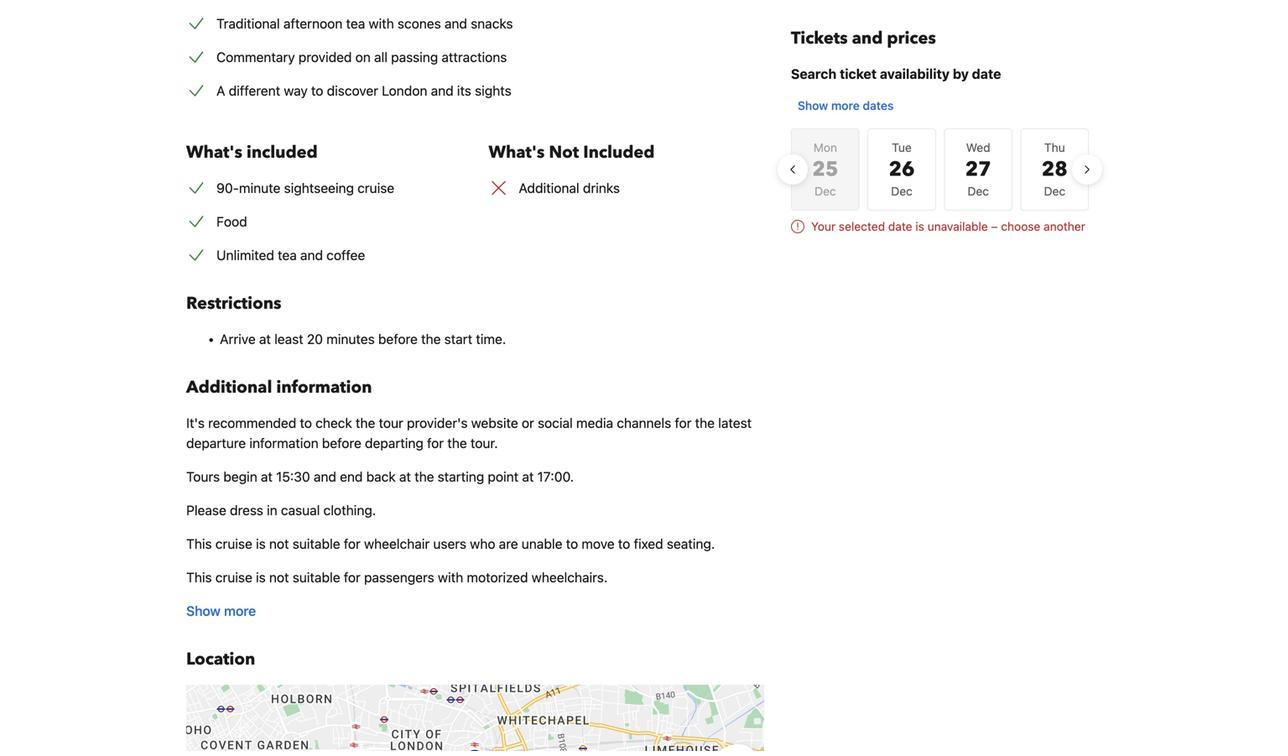 Task type: vqa. For each thing, say whether or not it's contained in the screenshot.
before
yes



Task type: describe. For each thing, give the bounding box(es) containing it.
for right channels
[[675, 415, 692, 431]]

passing
[[391, 49, 438, 65]]

not
[[549, 141, 579, 164]]

show more dates
[[798, 99, 894, 112]]

at right "begin"
[[261, 469, 273, 485]]

search
[[791, 66, 837, 82]]

1 horizontal spatial date
[[972, 66, 1002, 82]]

dec for 25
[[815, 184, 836, 198]]

choose
[[1001, 219, 1041, 233]]

point
[[488, 469, 519, 485]]

and left its
[[431, 83, 454, 99]]

wed
[[967, 141, 991, 154]]

snacks
[[471, 16, 513, 31]]

thu 28 dec
[[1042, 141, 1068, 198]]

channels
[[617, 415, 672, 431]]

by
[[953, 66, 969, 82]]

end
[[340, 469, 363, 485]]

more for show more dates
[[832, 99, 860, 112]]

it's
[[186, 415, 205, 431]]

tue
[[892, 141, 912, 154]]

your
[[811, 219, 836, 233]]

on
[[356, 49, 371, 65]]

28
[[1042, 156, 1068, 183]]

what's for what's not included
[[489, 141, 545, 164]]

latest
[[719, 415, 752, 431]]

unavailable
[[928, 219, 988, 233]]

25
[[813, 156, 839, 183]]

is for this cruise is not suitable for wheelchair users who are unable to move to fixed seating.
[[256, 536, 266, 552]]

dec for 28
[[1044, 184, 1066, 198]]

the left start
[[421, 331, 441, 347]]

dec for 27
[[968, 184, 989, 198]]

least
[[275, 331, 304, 347]]

–
[[992, 219, 998, 233]]

prices
[[887, 27, 936, 50]]

drinks
[[583, 180, 620, 196]]

wheelchair
[[364, 536, 430, 552]]

1 horizontal spatial before
[[378, 331, 418, 347]]

dress
[[230, 502, 263, 518]]

afternoon
[[284, 16, 343, 31]]

to left fixed
[[618, 536, 631, 552]]

restrictions
[[186, 292, 282, 315]]

wed 27 dec
[[966, 141, 992, 198]]

another
[[1044, 219, 1086, 233]]

way
[[284, 83, 308, 99]]

this for this cruise is not suitable for wheelchair users who are unable to move to fixed seating.
[[186, 536, 212, 552]]

wheelchairs.
[[532, 569, 608, 585]]

arrive
[[220, 331, 256, 347]]

casual
[[281, 502, 320, 518]]

tours
[[186, 469, 220, 485]]

commentary provided on all passing attractions
[[217, 49, 507, 65]]

for down provider's
[[427, 435, 444, 451]]

included
[[583, 141, 655, 164]]

sightseeing
[[284, 180, 354, 196]]

0 vertical spatial cruise
[[358, 180, 395, 196]]

scones
[[398, 16, 441, 31]]

departure
[[186, 435, 246, 451]]

website
[[471, 415, 518, 431]]

additional for additional drinks
[[519, 180, 580, 196]]

begin
[[223, 469, 257, 485]]

and left coffee
[[300, 247, 323, 263]]

cruise for passengers
[[216, 569, 252, 585]]

90-minute sightseeing cruise
[[217, 180, 395, 196]]

different
[[229, 83, 280, 99]]

tours begin at 15:30 and end back at the starting point at 17:00.
[[186, 469, 574, 485]]

cruise for wheelchair
[[216, 536, 252, 552]]

arrive at least 20 minutes before the start time.
[[220, 331, 506, 347]]

27
[[966, 156, 992, 183]]

map region
[[2, 553, 861, 751]]

commentary
[[217, 49, 295, 65]]

mon
[[814, 141, 838, 154]]

to left "move"
[[566, 536, 578, 552]]

for left passengers
[[344, 569, 361, 585]]

clothing.
[[324, 502, 376, 518]]

additional for additional information
[[186, 376, 272, 399]]

coffee
[[327, 247, 365, 263]]

minutes
[[327, 331, 375, 347]]

this for this cruise is not suitable for passengers with motorized wheelchairs.
[[186, 569, 212, 585]]

unlimited tea and coffee
[[217, 247, 365, 263]]

minute
[[239, 180, 281, 196]]

or
[[522, 415, 534, 431]]

who
[[470, 536, 496, 552]]

15:30
[[276, 469, 310, 485]]

not for wheelchair
[[269, 536, 289, 552]]

your selected date is unavailable – choose another
[[811, 219, 1086, 233]]

1 vertical spatial tea
[[278, 247, 297, 263]]

17:00.
[[538, 469, 574, 485]]

all
[[374, 49, 388, 65]]

its
[[457, 83, 472, 99]]

unlimited
[[217, 247, 274, 263]]

unable
[[522, 536, 563, 552]]

back
[[366, 469, 396, 485]]

traditional afternoon tea with scones and snacks
[[217, 16, 513, 31]]

attractions
[[442, 49, 507, 65]]

included
[[247, 141, 318, 164]]

and left end
[[314, 469, 336, 485]]

show more
[[186, 603, 256, 619]]

0 vertical spatial is
[[916, 219, 925, 233]]



Task type: locate. For each thing, give the bounding box(es) containing it.
is for this cruise is not suitable for passengers with motorized wheelchairs.
[[256, 569, 266, 585]]

show more button
[[186, 601, 256, 621]]

with down this cruise is not suitable for wheelchair users who are unable to move to fixed seating.
[[438, 569, 463, 585]]

for
[[675, 415, 692, 431], [427, 435, 444, 451], [344, 536, 361, 552], [344, 569, 361, 585]]

please
[[186, 502, 226, 518]]

0 horizontal spatial date
[[889, 219, 913, 233]]

dec inside wed 27 dec
[[968, 184, 989, 198]]

london
[[382, 83, 428, 99]]

more left dates
[[832, 99, 860, 112]]

2 vertical spatial is
[[256, 569, 266, 585]]

ticket
[[840, 66, 877, 82]]

date right selected
[[889, 219, 913, 233]]

this up show more
[[186, 569, 212, 585]]

additional information
[[186, 376, 372, 399]]

food
[[217, 214, 247, 230]]

cruise right sightseeing at left
[[358, 180, 395, 196]]

0 vertical spatial show
[[798, 99, 829, 112]]

location
[[186, 648, 255, 671]]

at right the point
[[522, 469, 534, 485]]

is up show more
[[256, 569, 266, 585]]

show for show more dates
[[798, 99, 829, 112]]

time.
[[476, 331, 506, 347]]

starting
[[438, 469, 484, 485]]

region
[[778, 121, 1103, 218]]

move
[[582, 536, 615, 552]]

1 horizontal spatial additional
[[519, 180, 580, 196]]

motorized
[[467, 569, 528, 585]]

dec down 26
[[892, 184, 913, 198]]

0 vertical spatial this
[[186, 536, 212, 552]]

search ticket availability by date
[[791, 66, 1002, 82]]

at right back
[[399, 469, 411, 485]]

at left least
[[259, 331, 271, 347]]

availability
[[880, 66, 950, 82]]

a different way to discover london and its sights
[[217, 83, 512, 99]]

0 horizontal spatial before
[[322, 435, 362, 451]]

cruise down dress
[[216, 536, 252, 552]]

dec down 27 on the top right of page
[[968, 184, 989, 198]]

sights
[[475, 83, 512, 99]]

what's left not
[[489, 141, 545, 164]]

selected
[[839, 219, 886, 233]]

1 vertical spatial cruise
[[216, 536, 252, 552]]

what's included
[[186, 141, 318, 164]]

1 vertical spatial is
[[256, 536, 266, 552]]

it's recommended to check the tour provider's website or social media channels for the latest departure information before departing for the tour.
[[186, 415, 752, 451]]

more
[[832, 99, 860, 112], [224, 603, 256, 619]]

the left latest on the bottom right of page
[[695, 415, 715, 431]]

2 dec from the left
[[892, 184, 913, 198]]

tickets and prices
[[791, 27, 936, 50]]

1 horizontal spatial more
[[832, 99, 860, 112]]

to left check on the bottom of the page
[[300, 415, 312, 431]]

suitable for passengers
[[293, 569, 340, 585]]

tour
[[379, 415, 404, 431]]

check
[[316, 415, 352, 431]]

0 horizontal spatial what's
[[186, 141, 242, 164]]

3 dec from the left
[[968, 184, 989, 198]]

90-
[[217, 180, 239, 196]]

in
[[267, 502, 278, 518]]

information up 15:30
[[250, 435, 319, 451]]

suitable for wheelchair
[[293, 536, 340, 552]]

with up all
[[369, 16, 394, 31]]

suitable
[[293, 536, 340, 552], [293, 569, 340, 585]]

this down please
[[186, 536, 212, 552]]

show up location
[[186, 603, 221, 619]]

1 vertical spatial before
[[322, 435, 362, 451]]

cruise
[[358, 180, 395, 196], [216, 536, 252, 552], [216, 569, 252, 585]]

0 horizontal spatial show
[[186, 603, 221, 619]]

0 horizontal spatial tea
[[278, 247, 297, 263]]

before right the minutes
[[378, 331, 418, 347]]

0 vertical spatial suitable
[[293, 536, 340, 552]]

show for show more
[[186, 603, 221, 619]]

departing
[[365, 435, 424, 451]]

fixed
[[634, 536, 664, 552]]

1 vertical spatial this
[[186, 569, 212, 585]]

2 suitable from the top
[[293, 569, 340, 585]]

passengers
[[364, 569, 434, 585]]

additional down not
[[519, 180, 580, 196]]

seating.
[[667, 536, 715, 552]]

1 horizontal spatial show
[[798, 99, 829, 112]]

recommended
[[208, 415, 296, 431]]

0 vertical spatial additional
[[519, 180, 580, 196]]

what's up 90- on the top left of the page
[[186, 141, 242, 164]]

tea up commentary provided on all passing attractions
[[346, 16, 365, 31]]

date right by
[[972, 66, 1002, 82]]

to inside it's recommended to check the tour provider's website or social media channels for the latest departure information before departing for the tour.
[[300, 415, 312, 431]]

more for show more
[[224, 603, 256, 619]]

20
[[307, 331, 323, 347]]

dec inside 'tue 26 dec'
[[892, 184, 913, 198]]

tea
[[346, 16, 365, 31], [278, 247, 297, 263]]

is left unavailable
[[916, 219, 925, 233]]

2 not from the top
[[269, 569, 289, 585]]

the left the tour.
[[448, 435, 467, 451]]

and up ticket
[[852, 27, 883, 50]]

0 vertical spatial date
[[972, 66, 1002, 82]]

0 vertical spatial more
[[832, 99, 860, 112]]

1 what's from the left
[[186, 141, 242, 164]]

is down dress
[[256, 536, 266, 552]]

1 vertical spatial show
[[186, 603, 221, 619]]

2 what's from the left
[[489, 141, 545, 164]]

1 vertical spatial additional
[[186, 376, 272, 399]]

provided
[[299, 49, 352, 65]]

dates
[[863, 99, 894, 112]]

and
[[445, 16, 467, 31], [852, 27, 883, 50], [431, 83, 454, 99], [300, 247, 323, 263], [314, 469, 336, 485]]

dec inside mon 25 dec
[[815, 184, 836, 198]]

0 vertical spatial before
[[378, 331, 418, 347]]

mon 25 dec
[[813, 141, 839, 198]]

more up location
[[224, 603, 256, 619]]

1 not from the top
[[269, 536, 289, 552]]

what's
[[186, 141, 242, 164], [489, 141, 545, 164]]

1 vertical spatial information
[[250, 435, 319, 451]]

please dress in casual clothing.
[[186, 502, 376, 518]]

2 vertical spatial cruise
[[216, 569, 252, 585]]

at
[[259, 331, 271, 347], [261, 469, 273, 485], [399, 469, 411, 485], [522, 469, 534, 485]]

the left tour
[[356, 415, 375, 431]]

a
[[217, 83, 225, 99]]

1 vertical spatial date
[[889, 219, 913, 233]]

tour.
[[471, 435, 498, 451]]

4 dec from the left
[[1044, 184, 1066, 198]]

0 vertical spatial information
[[276, 376, 372, 399]]

are
[[499, 536, 518, 552]]

the left starting on the bottom of the page
[[415, 469, 434, 485]]

0 vertical spatial not
[[269, 536, 289, 552]]

show down search
[[798, 99, 829, 112]]

dec down 28
[[1044, 184, 1066, 198]]

before down check on the bottom of the page
[[322, 435, 362, 451]]

for down clothing.
[[344, 536, 361, 552]]

not for passengers
[[269, 569, 289, 585]]

1 dec from the left
[[815, 184, 836, 198]]

information inside it's recommended to check the tour provider's website or social media channels for the latest departure information before departing for the tour.
[[250, 435, 319, 451]]

1 horizontal spatial tea
[[346, 16, 365, 31]]

1 suitable from the top
[[293, 536, 340, 552]]

show more dates button
[[791, 91, 901, 121]]

0 horizontal spatial more
[[224, 603, 256, 619]]

before
[[378, 331, 418, 347], [322, 435, 362, 451]]

0 vertical spatial tea
[[346, 16, 365, 31]]

this cruise is not suitable for passengers with motorized wheelchairs.
[[186, 569, 608, 585]]

tickets
[[791, 27, 848, 50]]

this cruise is not suitable for wheelchair users who are unable to move to fixed seating.
[[186, 536, 715, 552]]

and left 'snacks'
[[445, 16, 467, 31]]

dec
[[815, 184, 836, 198], [892, 184, 913, 198], [968, 184, 989, 198], [1044, 184, 1066, 198]]

not
[[269, 536, 289, 552], [269, 569, 289, 585]]

traditional
[[217, 16, 280, 31]]

1 vertical spatial more
[[224, 603, 256, 619]]

26
[[889, 156, 915, 183]]

information up check on the bottom of the page
[[276, 376, 372, 399]]

1 vertical spatial not
[[269, 569, 289, 585]]

media
[[577, 415, 614, 431]]

cruise up show more button
[[216, 569, 252, 585]]

start
[[445, 331, 473, 347]]

to right way
[[311, 83, 324, 99]]

1 horizontal spatial with
[[438, 569, 463, 585]]

1 this from the top
[[186, 536, 212, 552]]

what's not included
[[489, 141, 655, 164]]

to
[[311, 83, 324, 99], [300, 415, 312, 431], [566, 536, 578, 552], [618, 536, 631, 552]]

additional
[[519, 180, 580, 196], [186, 376, 272, 399]]

region containing 25
[[778, 121, 1103, 218]]

is
[[916, 219, 925, 233], [256, 536, 266, 552], [256, 569, 266, 585]]

1 horizontal spatial what's
[[489, 141, 545, 164]]

dec for 26
[[892, 184, 913, 198]]

the
[[421, 331, 441, 347], [356, 415, 375, 431], [695, 415, 715, 431], [448, 435, 467, 451], [415, 469, 434, 485]]

social
[[538, 415, 573, 431]]

1 vertical spatial suitable
[[293, 569, 340, 585]]

dec down 25
[[815, 184, 836, 198]]

additional drinks
[[519, 180, 620, 196]]

0 horizontal spatial additional
[[186, 376, 272, 399]]

before inside it's recommended to check the tour provider's website or social media channels for the latest departure information before departing for the tour.
[[322, 435, 362, 451]]

with
[[369, 16, 394, 31], [438, 569, 463, 585]]

what's for what's included
[[186, 141, 242, 164]]

2 this from the top
[[186, 569, 212, 585]]

dec inside thu 28 dec
[[1044, 184, 1066, 198]]

1 vertical spatial with
[[438, 569, 463, 585]]

0 vertical spatial with
[[369, 16, 394, 31]]

0 horizontal spatial with
[[369, 16, 394, 31]]

additional up the "recommended" at left
[[186, 376, 272, 399]]

tea right the unlimited
[[278, 247, 297, 263]]



